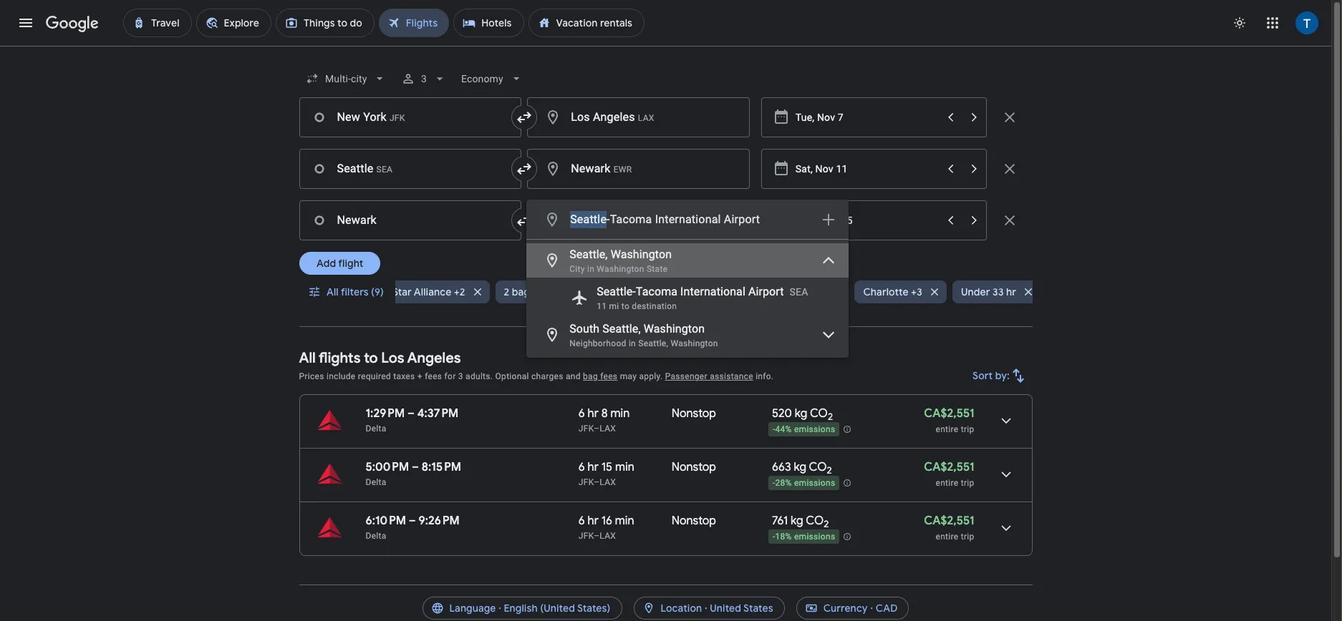 Task type: vqa. For each thing, say whether or not it's contained in the screenshot.


Task type: describe. For each thing, give the bounding box(es) containing it.
under 33 hr button
[[953, 275, 1041, 309]]

2 bags
[[504, 286, 535, 299]]

jfk for 6 hr 15 min
[[579, 478, 594, 488]]

+
[[417, 372, 423, 382]]

2 bags button
[[495, 275, 559, 309]]

761
[[772, 514, 788, 529]]

toggle nearby airports for seattle, washington image
[[820, 252, 838, 269]]

-18% emissions
[[773, 532, 836, 542]]

– inside 6 hr 16 min jfk – lax
[[594, 532, 600, 542]]

3 inside popup button
[[421, 73, 427, 85]]

washington up passenger
[[671, 339, 718, 349]]

6 hr 8 min jfk – lax
[[579, 407, 630, 434]]

5:00 pm
[[366, 461, 409, 475]]

tacoma for ‌-
[[610, 213, 652, 226]]

tacoma for seattle-
[[636, 285, 678, 299]]

taxes
[[393, 372, 415, 382]]

seattle, washington option
[[527, 244, 849, 278]]

Departure time: 1:29 PM. text field
[[366, 407, 405, 421]]

location
[[661, 602, 702, 615]]

(9)
[[371, 286, 384, 299]]

required
[[358, 372, 391, 382]]

sort
[[973, 370, 993, 383]]

total duration 6 hr 16 min. element
[[579, 514, 672, 531]]

washington down destination
[[644, 322, 705, 336]]

6 for 6 hr 15 min
[[579, 461, 585, 475]]

0 horizontal spatial to
[[364, 350, 378, 368]]

hr for 761
[[588, 514, 599, 529]]

up to ca$2,600 button
[[565, 281, 673, 304]]

Arrival time: 4:37 PM. text field
[[417, 407, 459, 421]]

passenger
[[665, 372, 708, 382]]

kg for 663
[[794, 461, 807, 475]]

co for 520
[[810, 407, 828, 421]]

airport for ‌-tacoma international airport
[[724, 213, 760, 226]]

for
[[445, 372, 456, 382]]

seattle-
[[597, 285, 636, 299]]

flight
[[338, 257, 363, 270]]

times
[[687, 286, 715, 299]]

remove flight from seattle to newark on sat, nov 11 image
[[1001, 160, 1018, 178]]

destination
[[632, 302, 677, 312]]

9:26 pm
[[419, 514, 460, 529]]

washington up state
[[611, 248, 672, 261]]

jfk for 6 hr 16 min
[[579, 532, 594, 542]]

clear emissions image
[[820, 275, 855, 309]]

- for 520
[[773, 425, 776, 435]]

2 for 761
[[824, 519, 829, 531]]

min for 6 hr 8 min
[[611, 407, 630, 421]]

emissions for 520
[[794, 425, 836, 435]]

Arrival time: 9:26 PM. text field
[[419, 514, 460, 529]]

ca$2,551 entire trip for 520
[[924, 407, 975, 435]]

in inside seattle, washington city in washington state
[[587, 264, 595, 274]]

-44% emissions
[[773, 425, 836, 435]]

4:37 pm
[[417, 407, 459, 421]]

currency
[[824, 602, 868, 615]]

south
[[570, 322, 600, 336]]

prices include required taxes + fees for 3 adults. optional charges and bag fees may apply. passenger assistance
[[299, 372, 754, 382]]

english (united states)
[[504, 602, 611, 615]]

co for 761
[[806, 514, 824, 529]]

33
[[993, 286, 1004, 299]]

angeles
[[407, 350, 461, 368]]

6:10 pm – 9:26 pm delta
[[366, 514, 460, 542]]

– inside 6 hr 8 min jfk – lax
[[594, 424, 600, 434]]

seattle, inside seattle, washington city in washington state
[[570, 248, 608, 261]]

all filters (9) button
[[299, 275, 395, 309]]

south seattle, washington option
[[527, 318, 849, 352]]

6:10 pm
[[366, 514, 406, 529]]

+2
[[454, 286, 465, 299]]

3 button
[[395, 62, 453, 96]]

1:29 pm
[[366, 407, 405, 421]]

delta for 6:10 pm
[[366, 532, 387, 542]]

up to ca$2,600
[[574, 286, 649, 299]]

6 for 6 hr 8 min
[[579, 407, 585, 421]]

main menu image
[[17, 14, 34, 32]]

destination, select multiple airports image
[[820, 211, 838, 229]]

sort by:
[[973, 370, 1010, 383]]

prices
[[299, 372, 324, 382]]

– inside the 1:29 pm – 4:37 pm delta
[[408, 407, 415, 421]]

8:15 pm
[[422, 461, 461, 475]]

entire for 520
[[936, 425, 959, 435]]

under 33 hr
[[961, 286, 1017, 299]]

flight details. leaves john f. kennedy international airport at 6:10 pm on tuesday, november 7 and arrives at los angeles international airport at 9:26 pm on tuesday, november 7. image
[[989, 512, 1023, 546]]

less emissions button
[[746, 281, 849, 304]]

times button
[[679, 281, 740, 304]]

star
[[393, 286, 412, 299]]

less emissions
[[754, 286, 825, 299]]

assistance
[[710, 372, 754, 382]]

- for 761
[[773, 532, 776, 542]]

15
[[602, 461, 613, 475]]

min for 6 hr 16 min
[[615, 514, 634, 529]]

co for 663
[[809, 461, 827, 475]]

(united
[[540, 602, 575, 615]]

nonstop for 6 hr 16 min
[[672, 514, 716, 529]]

delta for 1:29 pm
[[366, 424, 387, 434]]

adults.
[[466, 372, 493, 382]]

remove flight from new york to los angeles on tue, nov 7 image
[[1001, 109, 1018, 126]]

Where else? text field
[[570, 203, 812, 237]]

ca$2,600
[[601, 286, 649, 299]]

1 vertical spatial 3
[[458, 372, 463, 382]]

toggle nearby airports for south seattle, washington image
[[820, 327, 838, 344]]

mi
[[609, 302, 619, 312]]

bag
[[583, 372, 598, 382]]

28%
[[776, 479, 792, 489]]

all flights to los angeles
[[299, 350, 461, 368]]

in inside "south seattle, washington neighborhood in seattle, washington"
[[629, 339, 636, 349]]

11
[[597, 302, 607, 312]]

Arrival time: 8:15 PM. text field
[[422, 461, 461, 475]]

and
[[566, 372, 581, 382]]

1:29 pm – 4:37 pm delta
[[366, 407, 459, 434]]

sort by: button
[[967, 359, 1033, 393]]

nonstop flight. element for 6 hr 8 min
[[672, 407, 716, 423]]

charlotte +3
[[864, 286, 923, 299]]

520 kg co 2
[[772, 407, 833, 424]]

under
[[961, 286, 990, 299]]

add flight button
[[299, 252, 380, 275]]

emissions for 663
[[794, 479, 836, 489]]

18%
[[776, 532, 792, 542]]

2 fees from the left
[[601, 372, 618, 382]]

Departure text field
[[796, 98, 938, 137]]

2551 canadian dollars text field for 520
[[924, 407, 975, 421]]

clear bags image
[[530, 275, 565, 309]]

hr for 663
[[588, 461, 599, 475]]

16
[[602, 514, 612, 529]]

hr for 520
[[588, 407, 599, 421]]

663 kg co 2
[[772, 461, 832, 477]]

los
[[381, 350, 404, 368]]

nonstop for 6 hr 15 min
[[672, 461, 716, 475]]

total duration 6 hr 8 min. element
[[579, 407, 672, 423]]

charlotte +3 button
[[855, 275, 947, 309]]

jfk for 6 hr 8 min
[[579, 424, 594, 434]]

charges
[[532, 372, 564, 382]]



Task type: locate. For each thing, give the bounding box(es) containing it.
2 vertical spatial seattle,
[[639, 339, 669, 349]]

lax for 16
[[600, 532, 616, 542]]

3 swap origin and destination. image from the top
[[516, 212, 533, 229]]

lax for 15
[[600, 478, 616, 488]]

ca$2,551
[[924, 407, 975, 421], [924, 461, 975, 475], [924, 514, 975, 529]]

nonstop flight. element for 6 hr 15 min
[[672, 461, 716, 477]]

min inside 6 hr 8 min jfk – lax
[[611, 407, 630, 421]]

3 trip from the top
[[961, 532, 975, 542]]

airport inside seattle-tacoma international airport sea 11 mi to destination
[[749, 285, 784, 299]]

kg inside 663 kg co 2
[[794, 461, 807, 475]]

1 nonstop from the top
[[672, 407, 716, 421]]

1 ca$2,551 from the top
[[924, 407, 975, 421]]

0 vertical spatial in
[[587, 264, 595, 274]]

2
[[504, 286, 510, 299], [828, 411, 833, 424], [827, 465, 832, 477], [824, 519, 829, 531]]

None text field
[[299, 97, 522, 138], [527, 97, 750, 138], [299, 149, 522, 189], [299, 97, 522, 138], [527, 97, 750, 138], [299, 149, 522, 189]]

1 entire from the top
[[936, 425, 959, 435]]

2 lax from the top
[[600, 478, 616, 488]]

english
[[504, 602, 538, 615]]

– inside "6:10 pm – 9:26 pm delta"
[[409, 514, 416, 529]]

nonstop
[[672, 407, 716, 421], [672, 461, 716, 475], [672, 514, 716, 529]]

nonstop flight. element for 6 hr 16 min
[[672, 514, 716, 531]]

united
[[710, 602, 742, 615]]

nonstop flight. element
[[672, 407, 716, 423], [672, 461, 716, 477], [672, 514, 716, 531]]

– right 1:29 pm
[[408, 407, 415, 421]]

– right '6:10 pm'
[[409, 514, 416, 529]]

– down total duration 6 hr 8 min. element
[[594, 424, 600, 434]]

ca$2,551 down sort
[[924, 407, 975, 421]]

seattle, down mi
[[603, 322, 641, 336]]

1 vertical spatial kg
[[794, 461, 807, 475]]

2551 canadian dollars text field up 2551 canadian dollars text field
[[924, 461, 975, 475]]

fees right +
[[425, 372, 442, 382]]

2 vertical spatial -
[[773, 532, 776, 542]]

kg right 761
[[791, 514, 804, 529]]

apply.
[[639, 372, 663, 382]]

min right 16
[[615, 514, 634, 529]]

0 vertical spatial lax
[[600, 424, 616, 434]]

3 jfk from the top
[[579, 532, 594, 542]]

south seattle, washington neighborhood in seattle, washington
[[570, 322, 718, 349]]

airport left sea
[[749, 285, 784, 299]]

jfk inside 6 hr 8 min jfk – lax
[[579, 424, 594, 434]]

entire for 663
[[936, 479, 959, 489]]

0 vertical spatial nonstop
[[672, 407, 716, 421]]

all up prices
[[299, 350, 316, 368]]

8
[[602, 407, 608, 421]]

to right up
[[588, 286, 598, 299]]

charlotte
[[864, 286, 909, 299]]

2 vertical spatial swap origin and destination. image
[[516, 212, 533, 229]]

– down total duration 6 hr 15 min. element
[[594, 478, 600, 488]]

44%
[[776, 425, 792, 435]]

1 vertical spatial international
[[681, 285, 746, 299]]

1 vertical spatial tacoma
[[636, 285, 678, 299]]

2 vertical spatial co
[[806, 514, 824, 529]]

hr right 33
[[1007, 286, 1017, 299]]

None text field
[[527, 149, 750, 189], [299, 201, 522, 241], [527, 149, 750, 189], [299, 201, 522, 241]]

6 hr 16 min jfk – lax
[[579, 514, 634, 542]]

-28% emissions
[[773, 479, 836, 489]]

0 vertical spatial 3
[[421, 73, 427, 85]]

to
[[588, 286, 598, 299], [622, 302, 630, 312], [364, 350, 378, 368]]

ca$2,551 left flight details. leaves john f. kennedy international airport at 6:10 pm on tuesday, november 7 and arrives at los angeles international airport at 9:26 pm on tuesday, november 7. icon
[[924, 514, 975, 529]]

1 2551 canadian dollars text field from the top
[[924, 407, 975, 421]]

1 vertical spatial nonstop
[[672, 461, 716, 475]]

2 vertical spatial nonstop
[[672, 514, 716, 529]]

entire down 2551 canadian dollars text field
[[936, 532, 959, 542]]

2 vertical spatial lax
[[600, 532, 616, 542]]

Departure time: 5:00 PM. text field
[[366, 461, 409, 475]]

1 vertical spatial jfk
[[579, 478, 594, 488]]

–
[[408, 407, 415, 421], [594, 424, 600, 434], [412, 461, 419, 475], [594, 478, 600, 488], [409, 514, 416, 529], [594, 532, 600, 542]]

1 vertical spatial min
[[615, 461, 635, 475]]

international inside seattle-tacoma international airport sea 11 mi to destination
[[681, 285, 746, 299]]

3 - from the top
[[773, 532, 776, 542]]

airport for seattle-tacoma international airport sea 11 mi to destination
[[749, 285, 784, 299]]

add
[[316, 257, 336, 270]]

add flight
[[316, 257, 363, 270]]

entire up 2551 canadian dollars text field
[[936, 479, 959, 489]]

ca$2,551 entire trip left flight details. leaves john f. kennedy international airport at 6:10 pm on tuesday, november 7 and arrives at los angeles international airport at 9:26 pm on tuesday, november 7. icon
[[924, 514, 975, 542]]

emissions right less
[[778, 286, 825, 299]]

include
[[327, 372, 356, 382]]

seattle-tacoma international airport sea 11 mi to destination
[[597, 285, 808, 312]]

2 6 from the top
[[579, 461, 585, 475]]

0 vertical spatial min
[[611, 407, 630, 421]]

1 horizontal spatial fees
[[601, 372, 618, 382]]

tacoma inside seattle-tacoma international airport sea 11 mi to destination
[[636, 285, 678, 299]]

kg inside 520 kg co 2
[[795, 407, 808, 421]]

emissions
[[778, 286, 825, 299], [794, 425, 836, 435], [794, 479, 836, 489], [794, 532, 836, 542]]

1 vertical spatial departure text field
[[796, 201, 938, 240]]

2 entire from the top
[[936, 479, 959, 489]]

swap origin and destination. image
[[516, 109, 533, 126], [516, 160, 533, 178], [516, 212, 533, 229]]

6 inside 6 hr 8 min jfk – lax
[[579, 407, 585, 421]]

2 vertical spatial delta
[[366, 532, 387, 542]]

list box
[[527, 240, 849, 358]]

emissions down 520 kg co 2
[[794, 425, 836, 435]]

fees
[[425, 372, 442, 382], [601, 372, 618, 382]]

2 vertical spatial entire
[[936, 532, 959, 542]]

emissions for 761
[[794, 532, 836, 542]]

min right 8
[[611, 407, 630, 421]]

trip for 761
[[961, 532, 975, 542]]

lax for 8
[[600, 424, 616, 434]]

to inside popup button
[[588, 286, 598, 299]]

0 vertical spatial 2551 canadian dollars text field
[[924, 407, 975, 421]]

2 ca$2,551 entire trip from the top
[[924, 461, 975, 489]]

2 vertical spatial 6
[[579, 514, 585, 529]]

1 swap origin and destination. image from the top
[[516, 109, 533, 126]]

0 vertical spatial ca$2,551
[[924, 407, 975, 421]]

Departure text field
[[796, 150, 938, 188], [796, 201, 938, 240]]

star alliance +2 button
[[384, 275, 490, 309]]

1 vertical spatial 2551 canadian dollars text field
[[924, 461, 975, 475]]

in
[[587, 264, 595, 274], [629, 339, 636, 349]]

optional
[[495, 372, 529, 382]]

kg inside 761 kg co 2
[[791, 514, 804, 529]]

hr inside "6 hr 15 min jfk – lax"
[[588, 461, 599, 475]]

seattle-tacoma international airport (sea) option
[[527, 278, 849, 318]]

seattle, up apply.
[[639, 339, 669, 349]]

1 vertical spatial lax
[[600, 478, 616, 488]]

1 vertical spatial in
[[629, 339, 636, 349]]

sea
[[790, 287, 808, 298]]

1 vertical spatial entire
[[936, 479, 959, 489]]

nonstop for 6 hr 8 min
[[672, 407, 716, 421]]

2 - from the top
[[773, 479, 776, 489]]

1 lax from the top
[[600, 424, 616, 434]]

1 horizontal spatial all
[[326, 286, 338, 299]]

emissions inside popup button
[[778, 286, 825, 299]]

– inside "6 hr 15 min jfk – lax"
[[594, 478, 600, 488]]

0 vertical spatial delta
[[366, 424, 387, 434]]

0 vertical spatial all
[[326, 286, 338, 299]]

3 nonstop flight. element from the top
[[672, 514, 716, 531]]

+3
[[911, 286, 923, 299]]

lax inside "6 hr 15 min jfk – lax"
[[600, 478, 616, 488]]

5:00 pm – 8:15 pm delta
[[366, 461, 461, 488]]

trip for 663
[[961, 479, 975, 489]]

all inside button
[[326, 286, 338, 299]]

– down total duration 6 hr 16 min. element at bottom
[[594, 532, 600, 542]]

washington up seattle-
[[597, 264, 645, 274]]

hr inside under 33 hr popup button
[[1007, 286, 1017, 299]]

6 left 8
[[579, 407, 585, 421]]

1 ca$2,551 entire trip from the top
[[924, 407, 975, 435]]

0 horizontal spatial 3
[[421, 73, 427, 85]]

co inside 520 kg co 2
[[810, 407, 828, 421]]

1 fees from the left
[[425, 372, 442, 382]]

jfk
[[579, 424, 594, 434], [579, 478, 594, 488], [579, 532, 594, 542]]

passenger assistance button
[[665, 372, 754, 382]]

2 vertical spatial nonstop flight. element
[[672, 514, 716, 531]]

entire left flight details. leaves john f. kennedy international airport at 1:29 pm on tuesday, november 7 and arrives at los angeles international airport at 4:37 pm on tuesday, november 7. icon
[[936, 425, 959, 435]]

2 horizontal spatial to
[[622, 302, 630, 312]]

co up -18% emissions
[[806, 514, 824, 529]]

3 lax from the top
[[600, 532, 616, 542]]

all filters (9)
[[326, 286, 384, 299]]

states
[[744, 602, 773, 615]]

2 trip from the top
[[961, 479, 975, 489]]

6 left 15
[[579, 461, 585, 475]]

min inside 6 hr 16 min jfk – lax
[[615, 514, 634, 529]]

ca$2,551 entire trip for 761
[[924, 514, 975, 542]]

ca$2,551 entire trip down sort
[[924, 407, 975, 435]]

2 delta from the top
[[366, 478, 387, 488]]

- for 663
[[773, 479, 776, 489]]

6
[[579, 407, 585, 421], [579, 461, 585, 475], [579, 514, 585, 529]]

co up -28% emissions
[[809, 461, 827, 475]]

entire for 761
[[936, 532, 959, 542]]

to up the required
[[364, 350, 378, 368]]

2 2551 canadian dollars text field from the top
[[924, 461, 975, 475]]

6 hr 15 min jfk – lax
[[579, 461, 635, 488]]

alliance
[[414, 286, 452, 299]]

jfk inside 6 hr 16 min jfk – lax
[[579, 532, 594, 542]]

- down 761
[[773, 532, 776, 542]]

neighborhood
[[570, 339, 627, 349]]

2 vertical spatial ca$2,551 entire trip
[[924, 514, 975, 542]]

2 inside 663 kg co 2
[[827, 465, 832, 477]]

united states
[[710, 602, 773, 615]]

1 vertical spatial 6
[[579, 461, 585, 475]]

None search field
[[299, 62, 1046, 358]]

-
[[773, 425, 776, 435], [773, 479, 776, 489], [773, 532, 776, 542]]

3
[[421, 73, 427, 85], [458, 372, 463, 382]]

swap origin and destination. image for remove flight from new york to los angeles on tue, nov 7 icon
[[516, 109, 533, 126]]

departure text field down departure text box
[[796, 150, 938, 188]]

0 vertical spatial seattle,
[[570, 248, 608, 261]]

co inside 761 kg co 2
[[806, 514, 824, 529]]

in up may
[[629, 339, 636, 349]]

lax
[[600, 424, 616, 434], [600, 478, 616, 488], [600, 532, 616, 542]]

loading results progress bar
[[0, 46, 1332, 49]]

international
[[655, 213, 721, 226], [681, 285, 746, 299]]

2 swap origin and destination. image from the top
[[516, 160, 533, 178]]

1 horizontal spatial in
[[629, 339, 636, 349]]

1 vertical spatial -
[[773, 479, 776, 489]]

1 vertical spatial seattle,
[[603, 322, 641, 336]]

1 vertical spatial all
[[299, 350, 316, 368]]

1 delta from the top
[[366, 424, 387, 434]]

entire
[[936, 425, 959, 435], [936, 479, 959, 489], [936, 532, 959, 542]]

trip left flight details. leaves john f. kennedy international airport at 5:00 pm on tuesday, november 7 and arrives at los angeles international airport at 8:15 pm on tuesday, november 7. image on the bottom right
[[961, 479, 975, 489]]

fees right bag
[[601, 372, 618, 382]]

2 up -44% emissions
[[828, 411, 833, 424]]

in right city
[[587, 264, 595, 274]]

2 vertical spatial kg
[[791, 514, 804, 529]]

jfk inside "6 hr 15 min jfk – lax"
[[579, 478, 594, 488]]

by:
[[995, 370, 1010, 383]]

co up -44% emissions
[[810, 407, 828, 421]]

– inside 5:00 pm – 8:15 pm delta
[[412, 461, 419, 475]]

kg up -28% emissions
[[794, 461, 807, 475]]

1 trip from the top
[[961, 425, 975, 435]]

to right mi
[[622, 302, 630, 312]]

3 6 from the top
[[579, 514, 585, 529]]

2 vertical spatial ca$2,551
[[924, 514, 975, 529]]

2 inside 761 kg co 2
[[824, 519, 829, 531]]

jfk down total duration 6 hr 16 min. element at bottom
[[579, 532, 594, 542]]

0 vertical spatial tacoma
[[610, 213, 652, 226]]

swap origin and destination. image for 'remove flight from newark to seattle on wed, nov 15' image
[[516, 212, 533, 229]]

trip for 520
[[961, 425, 975, 435]]

1 vertical spatial to
[[622, 302, 630, 312]]

lax inside 6 hr 16 min jfk – lax
[[600, 532, 616, 542]]

change appearance image
[[1223, 6, 1257, 40]]

2 departure text field from the top
[[796, 201, 938, 240]]

2551 canadian dollars text field down sort
[[924, 407, 975, 421]]

Departure time: 6:10 PM. text field
[[366, 514, 406, 529]]

0 vertical spatial -
[[773, 425, 776, 435]]

lax inside 6 hr 8 min jfk – lax
[[600, 424, 616, 434]]

seattle, up city
[[570, 248, 608, 261]]

emissions down 761 kg co 2
[[794, 532, 836, 542]]

delta inside the 1:29 pm – 4:37 pm delta
[[366, 424, 387, 434]]

list box containing seattle, washington
[[527, 240, 849, 358]]

1 6 from the top
[[579, 407, 585, 421]]

delta down 5:00 pm text field
[[366, 478, 387, 488]]

2 ca$2,551 from the top
[[924, 461, 975, 475]]

1 vertical spatial delta
[[366, 478, 387, 488]]

seattle, washington city in washington state
[[570, 248, 672, 274]]

ca$2,551 up 2551 canadian dollars text field
[[924, 461, 975, 475]]

3 ca$2,551 entire trip from the top
[[924, 514, 975, 542]]

total duration 6 hr 15 min. element
[[579, 461, 672, 477]]

hr inside 6 hr 8 min jfk – lax
[[588, 407, 599, 421]]

2 up -18% emissions
[[824, 519, 829, 531]]

kg for 761
[[791, 514, 804, 529]]

6 inside 6 hr 16 min jfk – lax
[[579, 514, 585, 529]]

2 for 663
[[827, 465, 832, 477]]

flight details. leaves john f. kennedy international airport at 1:29 pm on tuesday, november 7 and arrives at los angeles international airport at 4:37 pm on tuesday, november 7. image
[[989, 404, 1023, 438]]

‌-tacoma international airport
[[607, 213, 760, 226]]

all for all flights to los angeles
[[299, 350, 316, 368]]

- down the 663
[[773, 479, 776, 489]]

2 vertical spatial to
[[364, 350, 378, 368]]

1 nonstop flight. element from the top
[[672, 407, 716, 423]]

lax down 8
[[600, 424, 616, 434]]

2 nonstop from the top
[[672, 461, 716, 475]]

2 inside popup button
[[504, 286, 510, 299]]

kg up -44% emissions
[[795, 407, 808, 421]]

delta down 1:29 pm
[[366, 424, 387, 434]]

0 horizontal spatial all
[[299, 350, 316, 368]]

1 vertical spatial trip
[[961, 479, 975, 489]]

1 horizontal spatial 3
[[458, 372, 463, 382]]

filters
[[341, 286, 368, 299]]

0 vertical spatial to
[[588, 286, 598, 299]]

enter your destination dialog
[[527, 200, 849, 358]]

flights
[[319, 350, 361, 368]]

1 vertical spatial co
[[809, 461, 827, 475]]

seattle,
[[570, 248, 608, 261], [603, 322, 641, 336], [639, 339, 669, 349]]

0 vertical spatial co
[[810, 407, 828, 421]]

leaves john f. kennedy international airport at 5:00 pm on tuesday, november 7 and arrives at los angeles international airport at 8:15 pm on tuesday, november 7. element
[[366, 461, 461, 475]]

3 nonstop from the top
[[672, 514, 716, 529]]

tacoma
[[610, 213, 652, 226], [636, 285, 678, 299]]

1 vertical spatial ca$2,551
[[924, 461, 975, 475]]

1 vertical spatial nonstop flight. element
[[672, 461, 716, 477]]

min right 15
[[615, 461, 635, 475]]

1 vertical spatial ca$2,551 entire trip
[[924, 461, 975, 489]]

0 horizontal spatial in
[[587, 264, 595, 274]]

states)
[[577, 602, 611, 615]]

6 inside "6 hr 15 min jfk – lax"
[[579, 461, 585, 475]]

all left filters
[[326, 286, 338, 299]]

0 vertical spatial kg
[[795, 407, 808, 421]]

None field
[[299, 66, 393, 92], [456, 66, 529, 92], [299, 66, 393, 92], [456, 66, 529, 92]]

ca$2,551 entire trip
[[924, 407, 975, 435], [924, 461, 975, 489], [924, 514, 975, 542]]

0 horizontal spatial fees
[[425, 372, 442, 382]]

ca$2,551 for 761
[[924, 514, 975, 529]]

up
[[574, 286, 586, 299]]

city
[[570, 264, 585, 274]]

2551 Canadian dollars text field
[[924, 407, 975, 421], [924, 461, 975, 475]]

to inside seattle-tacoma international airport sea 11 mi to destination
[[622, 302, 630, 312]]

kg for 520
[[795, 407, 808, 421]]

tacoma up destination
[[636, 285, 678, 299]]

delta inside 5:00 pm – 8:15 pm delta
[[366, 478, 387, 488]]

international for seattle-
[[681, 285, 746, 299]]

bag fees button
[[583, 372, 618, 382]]

1 horizontal spatial to
[[588, 286, 598, 299]]

ca$2,551 for 663
[[924, 461, 975, 475]]

1 vertical spatial swap origin and destination. image
[[516, 160, 533, 178]]

2 jfk from the top
[[579, 478, 594, 488]]

2551 Canadian dollars text field
[[924, 514, 975, 529]]

2 vertical spatial trip
[[961, 532, 975, 542]]

0 vertical spatial jfk
[[579, 424, 594, 434]]

state
[[647, 264, 668, 274]]

swap origin and destination. image for the remove flight from seattle to newark on sat, nov 11 icon
[[516, 160, 533, 178]]

1 jfk from the top
[[579, 424, 594, 434]]

emissions down 663 kg co 2
[[794, 479, 836, 489]]

leaves john f. kennedy international airport at 1:29 pm on tuesday, november 7 and arrives at los angeles international airport at 4:37 pm on tuesday, november 7. element
[[366, 407, 459, 421]]

2 for 520
[[828, 411, 833, 424]]

jfk down total duration 6 hr 8 min. element
[[579, 424, 594, 434]]

520
[[772, 407, 792, 421]]

0 vertical spatial departure text field
[[796, 150, 938, 188]]

may
[[620, 372, 637, 382]]

trip left flight details. leaves john f. kennedy international airport at 1:29 pm on tuesday, november 7 and arrives at los angeles international airport at 4:37 pm on tuesday, november 7. icon
[[961, 425, 975, 435]]

‌-
[[607, 213, 610, 226]]

international for ‌-
[[655, 213, 721, 226]]

1 departure text field from the top
[[796, 150, 938, 188]]

2 inside 520 kg co 2
[[828, 411, 833, 424]]

- down 520
[[773, 425, 776, 435]]

6 left 16
[[579, 514, 585, 529]]

trip
[[961, 425, 975, 435], [961, 479, 975, 489], [961, 532, 975, 542]]

co inside 663 kg co 2
[[809, 461, 827, 475]]

ca$2,551 for 520
[[924, 407, 975, 421]]

less
[[754, 286, 775, 299]]

lax down 16
[[600, 532, 616, 542]]

delta down departure time: 6:10 pm. text field
[[366, 532, 387, 542]]

0 vertical spatial entire
[[936, 425, 959, 435]]

departure text field up toggle nearby airports for seattle, washington "icon"
[[796, 201, 938, 240]]

0 vertical spatial airport
[[724, 213, 760, 226]]

bags
[[512, 286, 535, 299]]

2 left bags
[[504, 286, 510, 299]]

min inside "6 hr 15 min jfk – lax"
[[615, 461, 635, 475]]

3 entire from the top
[[936, 532, 959, 542]]

star alliance +2
[[393, 286, 465, 299]]

delta inside "6:10 pm – 9:26 pm delta"
[[366, 532, 387, 542]]

0 vertical spatial ca$2,551 entire trip
[[924, 407, 975, 435]]

remove flight from newark to seattle on wed, nov 15 image
[[1001, 212, 1018, 229]]

2 up -28% emissions
[[827, 465, 832, 477]]

0 vertical spatial nonstop flight. element
[[672, 407, 716, 423]]

jfk down total duration 6 hr 15 min. element
[[579, 478, 594, 488]]

2 nonstop flight. element from the top
[[672, 461, 716, 477]]

0 vertical spatial international
[[655, 213, 721, 226]]

hr left 8
[[588, 407, 599, 421]]

delta
[[366, 424, 387, 434], [366, 478, 387, 488], [366, 532, 387, 542]]

airport up seattle, washington option
[[724, 213, 760, 226]]

ca$2,551 entire trip for 663
[[924, 461, 975, 489]]

none search field containing ‌-tacoma international airport
[[299, 62, 1046, 358]]

– left 8:15 pm
[[412, 461, 419, 475]]

delta for 5:00 pm
[[366, 478, 387, 488]]

flight details. leaves john f. kennedy international airport at 5:00 pm on tuesday, november 7 and arrives at los angeles international airport at 8:15 pm on tuesday, november 7. image
[[989, 458, 1023, 492]]

0 vertical spatial trip
[[961, 425, 975, 435]]

tacoma up seattle, washington city in washington state
[[610, 213, 652, 226]]

663
[[772, 461, 791, 475]]

1 - from the top
[[773, 425, 776, 435]]

6 for 6 hr 16 min
[[579, 514, 585, 529]]

2 vertical spatial min
[[615, 514, 634, 529]]

3 ca$2,551 from the top
[[924, 514, 975, 529]]

min for 6 hr 15 min
[[615, 461, 635, 475]]

cad
[[876, 602, 898, 615]]

2 vertical spatial jfk
[[579, 532, 594, 542]]

hr left 15
[[588, 461, 599, 475]]

ca$2,551 entire trip up 2551 canadian dollars text field
[[924, 461, 975, 489]]

hr inside 6 hr 16 min jfk – lax
[[588, 514, 599, 529]]

leaves john f. kennedy international airport at 6:10 pm on tuesday, november 7 and arrives at los angeles international airport at 9:26 pm on tuesday, november 7. element
[[366, 514, 460, 529]]

0 vertical spatial 6
[[579, 407, 585, 421]]

hr left 16
[[588, 514, 599, 529]]

all for all filters (9)
[[326, 286, 338, 299]]

hr
[[1007, 286, 1017, 299], [588, 407, 599, 421], [588, 461, 599, 475], [588, 514, 599, 529]]

2551 canadian dollars text field for 663
[[924, 461, 975, 475]]

1 vertical spatial airport
[[749, 285, 784, 299]]

lax down 15
[[600, 478, 616, 488]]

0 vertical spatial swap origin and destination. image
[[516, 109, 533, 126]]

trip down 2551 canadian dollars text field
[[961, 532, 975, 542]]

3 delta from the top
[[366, 532, 387, 542]]



